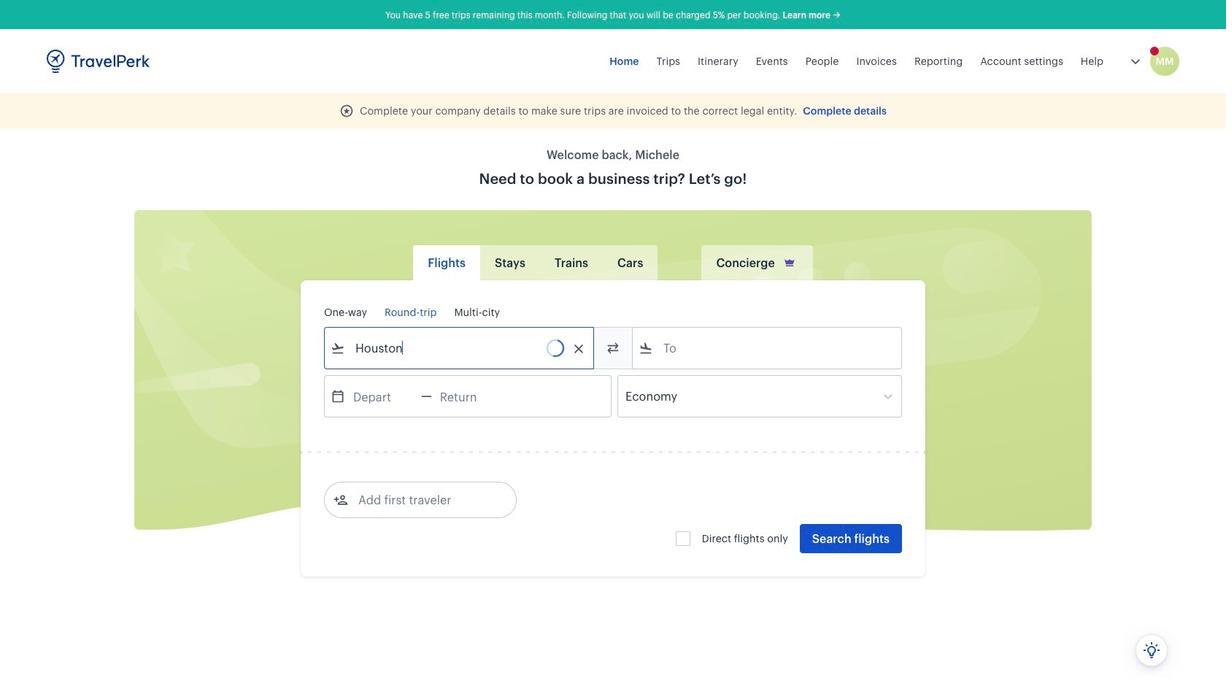 Task type: describe. For each thing, give the bounding box(es) containing it.
Add first traveler search field
[[348, 489, 500, 512]]



Task type: locate. For each thing, give the bounding box(es) containing it.
To search field
[[654, 337, 883, 360]]

Depart text field
[[345, 376, 421, 417]]

From search field
[[345, 337, 575, 360]]

Return text field
[[432, 376, 508, 417]]



